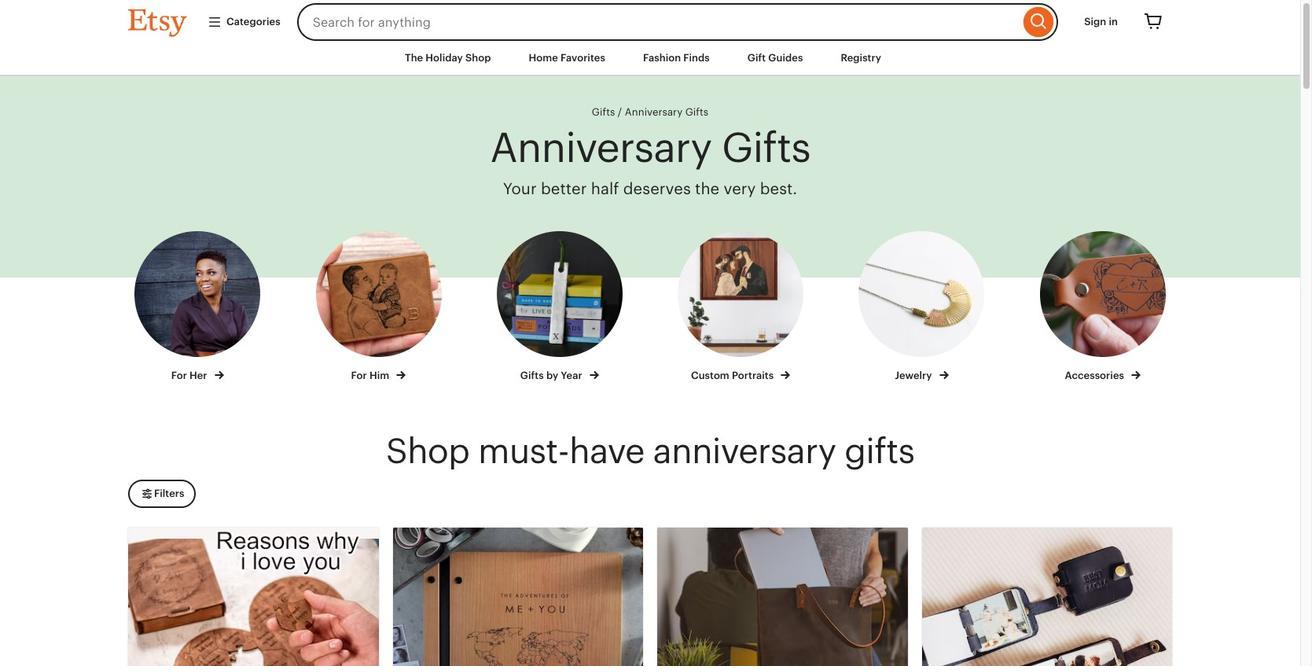 Task type: describe. For each thing, give the bounding box(es) containing it.
anniversary
[[653, 432, 836, 471]]

personalized gift, gift for her, anniversary gifts, anniversary gift for her, personalized gifts for her, girlfriend gift, gift for him image
[[128, 527, 379, 666]]

the holiday shop
[[405, 52, 491, 64]]

1 vertical spatial anniversary
[[490, 124, 712, 171]]

menu bar containing the holiday shop
[[100, 41, 1201, 76]]

leather tote bag christmas sale, leather anniversary gift for women, personalized leather laptop work student bag, tote with pocket image
[[658, 527, 908, 666]]

sign in button
[[1073, 8, 1130, 36]]

0 vertical spatial anniversary gifts
[[625, 106, 709, 118]]

shop must-have anniversary gifts
[[386, 432, 915, 471]]

gift guides link
[[736, 44, 815, 73]]

half
[[591, 180, 619, 197]]

him
[[370, 370, 390, 381]]

very
[[724, 180, 756, 197]]

registry link
[[829, 44, 894, 73]]

gifts up best.
[[722, 124, 811, 171]]

home
[[529, 52, 558, 64]]

categories
[[227, 16, 281, 27]]

her
[[190, 370, 207, 381]]

gifts link
[[592, 106, 615, 118]]

gifts
[[845, 432, 915, 471]]

registry
[[841, 52, 882, 64]]

gifts down the finds
[[686, 106, 709, 118]]

your better half deserves the very best.
[[503, 180, 798, 197]]

categories button
[[196, 8, 292, 36]]

gifts down favorites
[[592, 106, 615, 118]]

guides
[[769, 52, 803, 64]]

filters button
[[128, 480, 196, 509]]

shop inside menu bar
[[466, 52, 491, 64]]

for her link
[[121, 231, 274, 383]]

portraits
[[732, 370, 774, 381]]

holiday
[[426, 52, 463, 64]]

deserves
[[624, 180, 691, 197]]

better
[[541, 180, 587, 197]]

for for for her
[[171, 370, 187, 381]]

for him link
[[302, 231, 455, 383]]

custom portraits link
[[665, 231, 817, 383]]

must-
[[478, 432, 569, 471]]

sign
[[1085, 16, 1107, 27]]

home favorites
[[529, 52, 606, 64]]

best.
[[760, 180, 798, 197]]

by
[[547, 370, 559, 381]]



Task type: locate. For each thing, give the bounding box(es) containing it.
0 vertical spatial anniversary
[[625, 106, 683, 118]]

fashion finds
[[643, 52, 710, 64]]

anniversary down gifts link
[[490, 124, 712, 171]]

accessories link
[[1027, 231, 1180, 383]]

1 vertical spatial shop
[[386, 432, 470, 471]]

0 vertical spatial shop
[[466, 52, 491, 64]]

fashion finds link
[[632, 44, 722, 73]]

the holiday shop link
[[393, 44, 503, 73]]

anniversary
[[625, 106, 683, 118], [490, 124, 712, 171]]

1 for from the left
[[171, 370, 187, 381]]

your
[[503, 180, 537, 197]]

for her
[[171, 370, 210, 381]]

in
[[1109, 16, 1118, 27]]

filters
[[154, 488, 184, 500]]

accessories
[[1065, 370, 1127, 381]]

jewelry link
[[846, 231, 999, 383]]

the
[[405, 52, 423, 64]]

favorites
[[561, 52, 606, 64]]

1 vertical spatial anniversary gifts
[[490, 124, 811, 171]]

shop
[[466, 52, 491, 64], [386, 432, 470, 471]]

gifts
[[592, 106, 615, 118], [686, 106, 709, 118], [722, 124, 811, 171], [521, 370, 544, 381]]

personalized photo album, mothers day gift,  mini photo album, 1rd, 2nd, 3rd 10 20 30 anniversary gift, christmas gifts, custom gift for her image
[[922, 527, 1173, 666]]

for left "her"
[[171, 370, 187, 381]]

anniversary right gifts link
[[625, 106, 683, 118]]

2 for from the left
[[351, 370, 367, 381]]

gifts by year
[[521, 370, 585, 381]]

year
[[561, 370, 583, 381]]

gifts left by
[[521, 370, 544, 381]]

gift guides
[[748, 52, 803, 64]]

adventure book scrapbook couples gift for boyfriend, anniversary gifts couples, personalized gift, valentines day gift for him image
[[393, 527, 643, 666]]

gift
[[748, 52, 766, 64]]

finds
[[684, 52, 710, 64]]

for left the him
[[351, 370, 367, 381]]

None search field
[[297, 3, 1059, 41]]

Search for anything text field
[[297, 3, 1020, 41]]

custom portraits
[[691, 370, 777, 381]]

anniversary gifts up your better half deserves the very best.
[[490, 124, 811, 171]]

for
[[171, 370, 187, 381], [351, 370, 367, 381]]

gifts by year link
[[483, 231, 636, 383]]

0 horizontal spatial for
[[171, 370, 187, 381]]

1 horizontal spatial for
[[351, 370, 367, 381]]

for for for him
[[351, 370, 367, 381]]

anniversary gifts
[[625, 106, 709, 118], [490, 124, 811, 171]]

banner
[[100, 0, 1201, 41]]

have
[[569, 432, 645, 471]]

menu bar
[[100, 41, 1201, 76]]

the
[[695, 180, 720, 197]]

gifts inside gifts by year "link"
[[521, 370, 544, 381]]

anniversary gifts down fashion at top
[[625, 106, 709, 118]]

sign in
[[1085, 16, 1118, 27]]

banner containing categories
[[100, 0, 1201, 41]]

fashion
[[643, 52, 681, 64]]

for him
[[351, 370, 392, 381]]

custom
[[691, 370, 730, 381]]

home favorites link
[[517, 44, 617, 73]]

jewelry
[[895, 370, 935, 381]]



Task type: vqa. For each thing, say whether or not it's contained in the screenshot.
Fashion Finds link
yes



